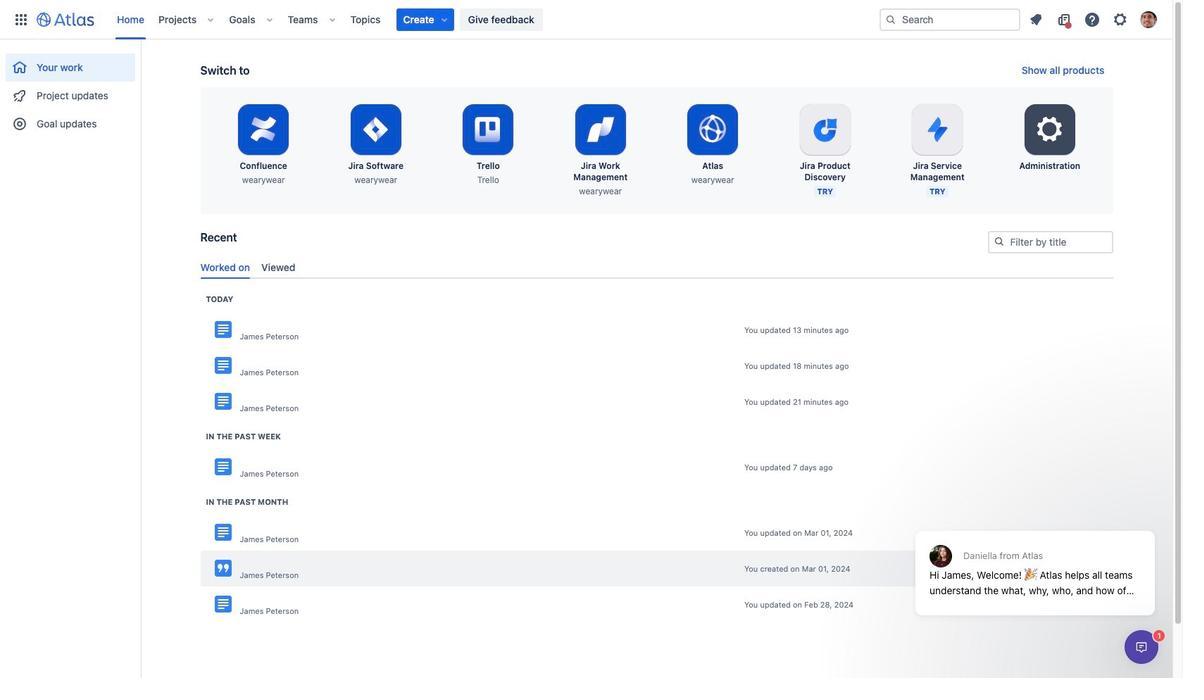 Task type: locate. For each thing, give the bounding box(es) containing it.
6 confluence image from the top
[[215, 596, 232, 613]]

search image
[[886, 14, 897, 25]]

0 vertical spatial dialog
[[909, 497, 1163, 627]]

account image
[[1141, 11, 1158, 28]]

1 vertical spatial heading
[[206, 431, 281, 442]]

2 confluence image from the top
[[215, 393, 232, 410]]

banner
[[0, 0, 1173, 39]]

heading
[[206, 294, 233, 305], [206, 431, 281, 442], [206, 497, 288, 508]]

confluence image
[[215, 322, 232, 339]]

dialog
[[909, 497, 1163, 627], [1125, 631, 1159, 665]]

top element
[[8, 0, 880, 39]]

switch to... image
[[13, 11, 30, 28]]

search image
[[994, 236, 1005, 247]]

help image
[[1085, 11, 1101, 28]]

0 vertical spatial heading
[[206, 294, 233, 305]]

tab list
[[195, 256, 1119, 279]]

4 confluence image from the top
[[215, 525, 232, 541]]

confluence image
[[215, 358, 232, 374], [215, 393, 232, 410], [215, 459, 232, 476], [215, 525, 232, 541], [215, 561, 232, 577], [215, 596, 232, 613]]

2 heading from the top
[[206, 431, 281, 442]]

2 vertical spatial heading
[[206, 497, 288, 508]]

group
[[6, 39, 135, 142]]

notifications image
[[1028, 11, 1045, 28]]



Task type: describe. For each thing, give the bounding box(es) containing it.
3 confluence image from the top
[[215, 459, 232, 476]]

1 heading from the top
[[206, 294, 233, 305]]

1 vertical spatial dialog
[[1125, 631, 1159, 665]]

Search field
[[880, 8, 1021, 31]]

settings image
[[1113, 11, 1130, 28]]

settings image
[[1034, 113, 1067, 147]]

1 confluence image from the top
[[215, 358, 232, 374]]

5 confluence image from the top
[[215, 561, 232, 577]]

Filter by title field
[[990, 233, 1112, 252]]

3 heading from the top
[[206, 497, 288, 508]]



Task type: vqa. For each thing, say whether or not it's contained in the screenshot.
heading related to 2nd confluence image from the top of the page
yes



